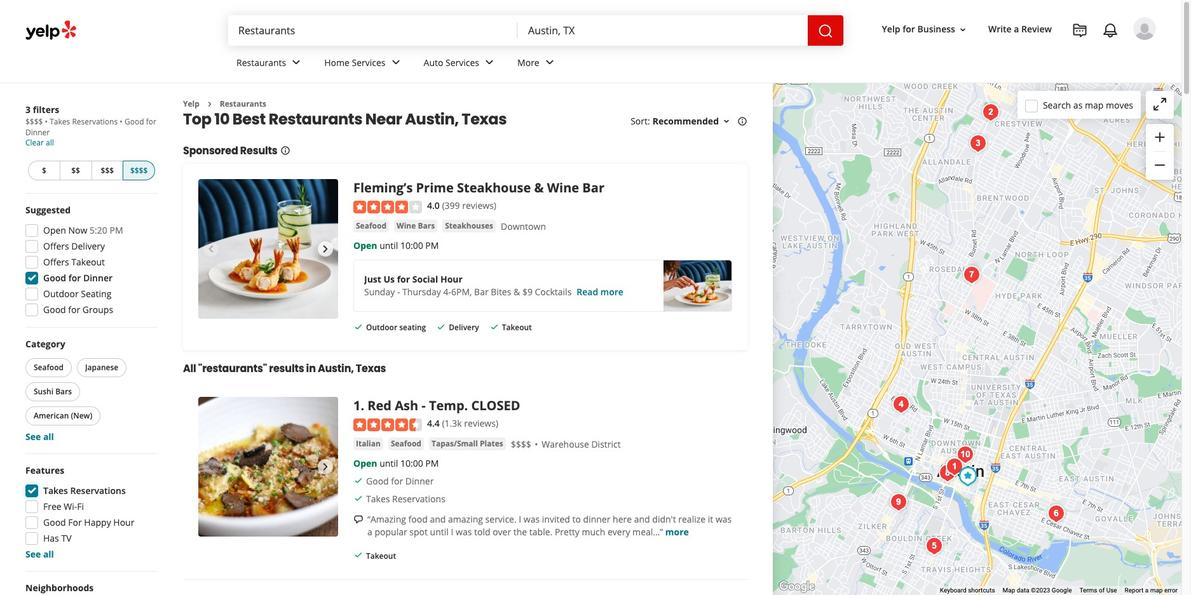 Task type: locate. For each thing, give the bounding box(es) containing it.
see all button down has
[[25, 549, 54, 561]]

1 vertical spatial previous image
[[204, 460, 219, 475]]

1 horizontal spatial hour
[[441, 273, 463, 285]]

tapas/small plates link
[[429, 438, 506, 451]]

good up $$$$ button
[[125, 116, 144, 127]]

0 horizontal spatial more
[[601, 286, 624, 298]]

1 horizontal spatial delivery
[[449, 322, 479, 333]]

google
[[1053, 588, 1073, 595]]

(399
[[442, 200, 460, 212]]

best
[[233, 109, 266, 130]]

0 horizontal spatial austin,
[[318, 362, 354, 377]]

2 see from the top
[[25, 549, 41, 561]]

1 vertical spatial bars
[[55, 387, 72, 398]]

yelp inside button
[[883, 23, 901, 35]]

24 chevron down v2 image inside "auto services" link
[[482, 55, 497, 70]]

delivery down '6pm,'
[[449, 322, 479, 333]]

a right report on the bottom right of page
[[1146, 588, 1149, 595]]

open until 10:00 pm down wine bars link
[[354, 240, 439, 252]]

1 horizontal spatial i
[[519, 514, 522, 526]]

10:00 down 4.4 star rating image
[[401, 458, 423, 470]]

warehouse district
[[542, 439, 621, 451]]

0 vertical spatial map
[[1086, 99, 1104, 111]]

offers up offers takeout
[[43, 240, 69, 252]]

good
[[125, 116, 144, 127], [43, 272, 66, 284], [43, 304, 66, 316], [366, 475, 389, 488], [43, 517, 66, 529]]

0 horizontal spatial wine
[[397, 221, 416, 231]]

yelp left 16 chevron right v2 image
[[183, 99, 200, 109]]

data
[[1017, 588, 1030, 595]]

moves
[[1107, 99, 1134, 111]]

2 none field from the left
[[529, 24, 798, 38]]

yelp left business
[[883, 23, 901, 35]]

24 chevron down v2 image
[[289, 55, 304, 70], [388, 55, 404, 70]]

none field find
[[239, 24, 508, 38]]

see all down has
[[25, 549, 54, 561]]

and right food
[[430, 514, 446, 526]]

0 vertical spatial previous image
[[204, 242, 219, 257]]

1 16 checkmark v2 image from the top
[[354, 477, 364, 487]]

restaurants link up the best
[[226, 46, 314, 83]]

0 horizontal spatial seafood
[[34, 363, 64, 373]]

bar
[[583, 180, 605, 197], [475, 286, 489, 298]]

0 vertical spatial pm
[[110, 225, 123, 237]]

2 24 chevron down v2 image from the left
[[388, 55, 404, 70]]

None search field
[[228, 15, 847, 46]]

good for dinner up $$
[[25, 116, 156, 138]]

texas up .
[[356, 362, 386, 377]]

1 vertical spatial see all
[[25, 549, 54, 561]]

open up just on the left top
[[354, 240, 377, 252]]

0 vertical spatial open until 10:00 pm
[[354, 240, 439, 252]]

1 horizontal spatial dinner
[[83, 272, 113, 284]]

fleming's
[[354, 180, 413, 197]]

1 and from the left
[[430, 514, 446, 526]]

seafood down 4.4 star rating image
[[391, 439, 422, 449]]

dinner inside good for dinner
[[25, 127, 50, 138]]

2 horizontal spatial a
[[1146, 588, 1149, 595]]

austin, right near
[[405, 109, 459, 130]]

dinner
[[584, 514, 611, 526]]

takeout inside group
[[71, 256, 105, 268]]

0 horizontal spatial map
[[1086, 99, 1104, 111]]

offers
[[43, 240, 69, 252], [43, 256, 69, 268]]

0 horizontal spatial 24 chevron down v2 image
[[289, 55, 304, 70]]

reviews) up plates
[[464, 418, 499, 430]]

a
[[1015, 23, 1020, 35], [368, 526, 373, 538], [1146, 588, 1149, 595]]

0 vertical spatial seafood button
[[354, 220, 389, 233]]

takeout down offers delivery
[[71, 256, 105, 268]]

fleming's prime steakhouse & wine bar image
[[198, 180, 338, 320], [956, 464, 981, 490]]

$$$$ down the 3
[[25, 116, 43, 127]]

- right ash
[[422, 398, 426, 415]]

just us for social hour sunday - thursday 4-6pm, bar bites & $9 cocktails read more
[[364, 273, 624, 298]]

open down suggested
[[43, 225, 66, 237]]

1 see all from the top
[[25, 431, 54, 443]]

outdoor up good for groups
[[43, 288, 79, 300]]

1 previous image from the top
[[204, 242, 219, 257]]

1 vertical spatial dinner
[[83, 272, 113, 284]]

services right auto
[[446, 56, 480, 68]]

until
[[380, 240, 398, 252], [380, 458, 398, 470], [430, 526, 449, 538]]

4.4
[[427, 418, 440, 430]]

here
[[613, 514, 632, 526]]

jeffrey's image
[[889, 392, 914, 418]]

1 vertical spatial wine
[[397, 221, 416, 231]]

was up the table.
[[524, 514, 540, 526]]

1 vertical spatial texas
[[356, 362, 386, 377]]

temp.
[[429, 398, 468, 415]]

search image
[[819, 23, 834, 39]]

4 star rating image
[[354, 201, 422, 214]]

10:00 for 4.4 (1.3k reviews)
[[401, 458, 423, 470]]

16 info v2 image right 16 chevron down v2 image
[[738, 117, 748, 127]]

keyboard shortcuts button
[[941, 587, 996, 596]]

sushi bars
[[34, 387, 72, 398]]

1 vertical spatial 16 checkmark v2 image
[[354, 494, 364, 505]]

over
[[493, 526, 511, 538]]

2 vertical spatial open
[[354, 458, 377, 470]]

2 next image from the top
[[318, 460, 333, 475]]

24 chevron down v2 image
[[482, 55, 497, 70], [542, 55, 558, 70]]

much
[[582, 526, 606, 538]]

1 vertical spatial map
[[1151, 588, 1164, 595]]

texas down "auto services" link
[[462, 109, 507, 130]]

dipdipdip tatsu-ya image
[[979, 100, 1004, 125]]

shortcuts
[[969, 588, 996, 595]]

takes up "amazing at left bottom
[[366, 493, 390, 505]]

16 checkmark v2 image down italian button
[[354, 477, 364, 487]]

texas
[[462, 109, 507, 130], [356, 362, 386, 377]]

business
[[918, 23, 956, 35]]

restaurants link right 16 chevron right v2 image
[[220, 99, 266, 109]]

home services
[[325, 56, 386, 68]]

16 chevron right v2 image
[[205, 99, 215, 109]]

pm down wine bars link
[[426, 240, 439, 252]]

0 horizontal spatial &
[[514, 286, 520, 298]]

projects image
[[1073, 23, 1088, 38]]

1 vertical spatial good for dinner
[[43, 272, 113, 284]]

red ash - temp. closed link
[[368, 398, 521, 415]]

i down amazing
[[451, 526, 454, 538]]

0 horizontal spatial and
[[430, 514, 446, 526]]

until right spot
[[430, 526, 449, 538]]

1 vertical spatial i
[[451, 526, 454, 538]]

see for category
[[25, 431, 41, 443]]

open until 10:00 pm down italian button
[[354, 458, 439, 470]]

see up neighborhoods
[[25, 549, 41, 561]]

restaurants
[[237, 56, 286, 68], [220, 99, 266, 109], [269, 109, 363, 130]]

for inside just us for social hour sunday - thursday 4-6pm, bar bites & $9 cocktails read more
[[397, 273, 410, 285]]

$$$$
[[25, 116, 43, 127], [130, 165, 148, 176], [511, 439, 532, 451]]

$$$$ • takes reservations •
[[25, 116, 125, 127]]

1 vertical spatial see all button
[[25, 549, 54, 561]]

2 vertical spatial $$$$
[[511, 439, 532, 451]]

16 info v2 image right results
[[280, 146, 290, 156]]

2 vertical spatial all
[[43, 549, 54, 561]]

takes reservations up food
[[366, 493, 446, 505]]

for left top
[[146, 116, 156, 127]]

2 24 chevron down v2 image from the left
[[542, 55, 558, 70]]

0 vertical spatial 16 info v2 image
[[738, 117, 748, 127]]

0 horizontal spatial -
[[397, 286, 400, 298]]

1 next image from the top
[[318, 242, 333, 257]]

zoom out image
[[1153, 158, 1168, 173]]

takes up free
[[43, 485, 68, 497]]

previous image
[[204, 242, 219, 257], [204, 460, 219, 475]]

good for dinner
[[25, 116, 156, 138], [43, 272, 113, 284], [366, 475, 434, 488]]

see all button for category
[[25, 431, 54, 443]]

takeout down popular
[[366, 551, 396, 562]]

next image
[[318, 242, 333, 257], [318, 460, 333, 475]]

didn't
[[653, 514, 676, 526]]

restaurants up the best
[[237, 56, 286, 68]]

- right sunday
[[397, 286, 400, 298]]

16 checkmark v2 image
[[354, 322, 364, 332], [436, 322, 447, 332], [490, 322, 500, 332], [354, 551, 364, 561]]

restaurants inside "business categories" element
[[237, 56, 286, 68]]

until down wine bars link
[[380, 240, 398, 252]]

1 vertical spatial takeout
[[502, 322, 532, 333]]

restaurants link
[[226, 46, 314, 83], [220, 99, 266, 109]]

sushi bars button
[[25, 383, 80, 402]]

10:00 down 'wine bars' button
[[401, 240, 423, 252]]

free wi-fi
[[43, 501, 84, 513]]

2 services from the left
[[446, 56, 480, 68]]

wine bars link
[[394, 220, 438, 233]]

pm inside group
[[110, 225, 123, 237]]

1 horizontal spatial yelp
[[883, 23, 901, 35]]

all down american
[[43, 431, 54, 443]]

0 horizontal spatial takes reservations
[[43, 485, 126, 497]]

1 see from the top
[[25, 431, 41, 443]]

as
[[1074, 99, 1083, 111]]

austin, right in
[[318, 362, 354, 377]]

see for features
[[25, 549, 41, 561]]

1 horizontal spatial fleming's prime steakhouse & wine bar image
[[956, 464, 981, 490]]

"amazing
[[368, 514, 406, 526]]

outdoor inside group
[[43, 288, 79, 300]]

2 horizontal spatial dinner
[[406, 475, 434, 488]]

$$$$ right $$$
[[130, 165, 148, 176]]

see all down american
[[25, 431, 54, 443]]

24 chevron down v2 image right more
[[542, 55, 558, 70]]

1 vertical spatial &
[[514, 286, 520, 298]]

has
[[43, 533, 59, 545]]

american (new)
[[34, 411, 92, 422]]

all right clear
[[46, 137, 54, 148]]

1 vertical spatial slideshow element
[[198, 398, 338, 538]]

spot
[[410, 526, 428, 538]]

0 horizontal spatial bars
[[55, 387, 72, 398]]

pm down tapas/small
[[426, 458, 439, 470]]

0 vertical spatial i
[[519, 514, 522, 526]]

reviews) for 4.4 (1.3k reviews)
[[464, 418, 499, 430]]

sushi
[[34, 387, 53, 398]]

1 vertical spatial a
[[368, 526, 373, 538]]

cocktails
[[535, 286, 572, 298]]

near
[[366, 109, 402, 130]]

more down didn't
[[666, 526, 689, 538]]

open until 10:00 pm for 4.0
[[354, 240, 439, 252]]

yelp for yelp for business
[[883, 23, 901, 35]]

was down amazing
[[456, 526, 472, 538]]

1 horizontal spatial map
[[1151, 588, 1164, 595]]

until for 4.0
[[380, 240, 398, 252]]

1 slideshow element from the top
[[198, 180, 338, 320]]

seating
[[81, 288, 112, 300]]

until for 4.4
[[380, 458, 398, 470]]

good for dinner up "amazing at left bottom
[[366, 475, 434, 488]]

bars right the sushi
[[55, 387, 72, 398]]

all down has
[[43, 549, 54, 561]]

1 horizontal spatial takeout
[[366, 551, 396, 562]]

1 none field from the left
[[239, 24, 508, 38]]

group
[[1147, 124, 1175, 180], [22, 204, 158, 321], [23, 338, 158, 444], [22, 465, 158, 562]]

open down italian button
[[354, 458, 377, 470]]

business categories element
[[226, 46, 1157, 83]]

good down free
[[43, 517, 66, 529]]

for right us
[[397, 273, 410, 285]]

services inside "auto services" link
[[446, 56, 480, 68]]

dinner
[[25, 127, 50, 138], [83, 272, 113, 284], [406, 475, 434, 488]]

dinner up seating
[[83, 272, 113, 284]]

0 vertical spatial yelp
[[883, 23, 901, 35]]

takeout
[[71, 256, 105, 268], [502, 322, 532, 333], [366, 551, 396, 562]]

1 vertical spatial hour
[[113, 517, 134, 529]]

0 vertical spatial hour
[[441, 273, 463, 285]]

24 chevron down v2 image left auto
[[388, 55, 404, 70]]

1 open until 10:00 pm from the top
[[354, 240, 439, 252]]

results
[[269, 362, 304, 377]]

1 horizontal spatial bars
[[418, 221, 435, 231]]

1 . red ash - temp. closed
[[354, 398, 521, 415]]

0 horizontal spatial none field
[[239, 24, 508, 38]]

happy
[[84, 517, 111, 529]]

seafood button down the category
[[25, 359, 72, 378]]

for
[[903, 23, 916, 35], [146, 116, 156, 127], [68, 272, 81, 284], [397, 273, 410, 285], [68, 304, 80, 316], [391, 475, 403, 488]]

16 info v2 image
[[738, 117, 748, 127], [280, 146, 290, 156]]

2 vertical spatial until
[[430, 526, 449, 538]]

reservations up fi
[[70, 485, 126, 497]]

a inside write a review link
[[1015, 23, 1020, 35]]

1 vertical spatial next image
[[318, 460, 333, 475]]

bars for sushi bars
[[55, 387, 72, 398]]

see all for features
[[25, 549, 54, 561]]

takes reservations inside group
[[43, 485, 126, 497]]

all
[[183, 362, 196, 377]]

1 offers from the top
[[43, 240, 69, 252]]

2 offers from the top
[[43, 256, 69, 268]]

none field near
[[529, 24, 798, 38]]

open until 10:00 pm for 4.4
[[354, 458, 439, 470]]

24 chevron down v2 image for home services
[[388, 55, 404, 70]]

outdoor left seating
[[366, 322, 398, 333]]

(new)
[[71, 411, 92, 422]]

• down the 'filters'
[[45, 116, 48, 127]]

recommended button
[[653, 115, 732, 127]]

0 vertical spatial takeout
[[71, 256, 105, 268]]

1 horizontal spatial $$$$
[[130, 165, 148, 176]]

1 10:00 from the top
[[401, 240, 423, 252]]

takeout down $9
[[502, 322, 532, 333]]

1 services from the left
[[352, 56, 386, 68]]

1 vertical spatial austin,
[[318, 362, 354, 377]]

all "restaurants" results in austin, texas
[[183, 362, 386, 377]]

0 vertical spatial a
[[1015, 23, 1020, 35]]

seafood link down 4 star rating image on the top left of page
[[354, 220, 389, 233]]

warehouse
[[542, 439, 589, 451]]

2 open until 10:00 pm from the top
[[354, 458, 439, 470]]

1 horizontal spatial and
[[635, 514, 650, 526]]

1 horizontal spatial 16 info v2 image
[[738, 117, 748, 127]]

pm right '5:20'
[[110, 225, 123, 237]]

home services link
[[314, 46, 414, 83]]

24 chevron down v2 image left home
[[289, 55, 304, 70]]

0 vertical spatial see all button
[[25, 431, 54, 443]]

service.
[[486, 514, 517, 526]]

seafood link down 4.4 star rating image
[[389, 438, 424, 451]]

open inside group
[[43, 225, 66, 237]]

0 horizontal spatial outdoor
[[43, 288, 79, 300]]

to
[[573, 514, 581, 526]]

takes
[[50, 116, 70, 127], [43, 485, 68, 497], [366, 493, 390, 505]]

24 chevron down v2 image for auto services
[[482, 55, 497, 70]]

1 vertical spatial seafood
[[34, 363, 64, 373]]

map right as
[[1086, 99, 1104, 111]]

slideshow element
[[198, 180, 338, 320], [198, 398, 338, 538]]

2 slideshow element from the top
[[198, 398, 338, 538]]

$$$ button
[[91, 161, 123, 181]]

2 vertical spatial a
[[1146, 588, 1149, 595]]

0 vertical spatial next image
[[318, 242, 333, 257]]

and up meal…"
[[635, 514, 650, 526]]

auto services link
[[414, 46, 508, 83]]

0 horizontal spatial delivery
[[71, 240, 105, 252]]

6pm,
[[452, 286, 472, 298]]

report a map error link
[[1125, 588, 1179, 595]]

-
[[397, 286, 400, 298], [422, 398, 426, 415]]

open
[[43, 225, 66, 237], [354, 240, 377, 252], [354, 458, 377, 470]]

previous image for 4.4
[[204, 460, 219, 475]]

0 vertical spatial wine
[[547, 180, 580, 197]]

see
[[25, 431, 41, 443], [25, 549, 41, 561]]

district
[[592, 439, 621, 451]]

a left popular
[[368, 526, 373, 538]]

a for write
[[1015, 23, 1020, 35]]

results
[[240, 144, 278, 159]]

iii forks image
[[935, 461, 961, 487]]

hour right happy
[[113, 517, 134, 529]]

2 see all button from the top
[[25, 549, 54, 561]]

terms of use
[[1080, 588, 1118, 595]]

takes reservations
[[43, 485, 126, 497], [366, 493, 446, 505]]

clear
[[25, 137, 44, 148]]

see down american
[[25, 431, 41, 443]]

0 vertical spatial 16 checkmark v2 image
[[354, 477, 364, 487]]

auto
[[424, 56, 444, 68]]

16 checkmark v2 image for good for dinner
[[354, 477, 364, 487]]

sponsored
[[183, 144, 238, 159]]

seafood down 4 star rating image on the top left of page
[[356, 221, 387, 231]]

0 vertical spatial reviews)
[[463, 200, 497, 212]]

none field up home services link
[[239, 24, 508, 38]]

amazing
[[448, 514, 483, 526]]

0 horizontal spatial yelp
[[183, 99, 200, 109]]

16 checkmark v2 image up 16 speech v2 icon
[[354, 494, 364, 505]]

1 horizontal spatial -
[[422, 398, 426, 415]]

0 horizontal spatial bar
[[475, 286, 489, 298]]

0 vertical spatial see
[[25, 431, 41, 443]]

bars inside button
[[418, 221, 435, 231]]

24 chevron down v2 image right auto services
[[482, 55, 497, 70]]

i up the
[[519, 514, 522, 526]]

0 vertical spatial more
[[601, 286, 624, 298]]

0 vertical spatial delivery
[[71, 240, 105, 252]]

search as map moves
[[1044, 99, 1134, 111]]

2 10:00 from the top
[[401, 458, 423, 470]]

2 see all from the top
[[25, 549, 54, 561]]

2 previous image from the top
[[204, 460, 219, 475]]

16 checkmark v2 image for takes reservations
[[354, 494, 364, 505]]

more right read
[[601, 286, 624, 298]]

16 checkmark v2 image
[[354, 477, 364, 487], [354, 494, 364, 505]]

3
[[25, 104, 31, 116]]

recommended
[[653, 115, 719, 127]]

offers down offers delivery
[[43, 256, 69, 268]]

for down offers takeout
[[68, 272, 81, 284]]

see all
[[25, 431, 54, 443], [25, 549, 54, 561]]

• up $$$ button
[[120, 116, 123, 127]]

0 horizontal spatial fleming's prime steakhouse & wine bar image
[[198, 180, 338, 320]]

2 16 checkmark v2 image from the top
[[354, 494, 364, 505]]

0 vertical spatial $$$$
[[25, 116, 43, 127]]

24 chevron down v2 image inside home services link
[[388, 55, 404, 70]]

1 24 chevron down v2 image from the left
[[482, 55, 497, 70]]

0 vertical spatial seafood
[[356, 221, 387, 231]]

services inside home services link
[[352, 56, 386, 68]]

None field
[[239, 24, 508, 38], [529, 24, 798, 38]]

0 vertical spatial see all
[[25, 431, 54, 443]]

reservations up $$$ button
[[72, 116, 118, 127]]

bars inside button
[[55, 387, 72, 398]]

none field up "business categories" element
[[529, 24, 798, 38]]

0 vertical spatial texas
[[462, 109, 507, 130]]

1 vertical spatial open until 10:00 pm
[[354, 458, 439, 470]]

1 vertical spatial see
[[25, 549, 41, 561]]

•
[[45, 116, 48, 127], [120, 116, 123, 127]]

24 chevron down v2 image inside more link
[[542, 55, 558, 70]]

©2023
[[1032, 588, 1051, 595]]

0 horizontal spatial takeout
[[71, 256, 105, 268]]

1 see all button from the top
[[25, 431, 54, 443]]

takes reservations up fi
[[43, 485, 126, 497]]

1 horizontal spatial seafood
[[356, 221, 387, 231]]

all for category
[[43, 431, 54, 443]]

reviews) down fleming's prime steakhouse & wine bar link
[[463, 200, 497, 212]]

2 vertical spatial pm
[[426, 458, 439, 470]]

see all for category
[[25, 431, 54, 443]]

juniper image
[[1044, 502, 1069, 527]]

see all button for features
[[25, 549, 54, 561]]

0 vertical spatial all
[[46, 137, 54, 148]]

previous image for 4.0
[[204, 242, 219, 257]]

&
[[535, 180, 544, 197], [514, 286, 520, 298]]

seafood button down 4.4 star rating image
[[389, 438, 424, 451]]

group containing suggested
[[22, 204, 158, 321]]

dinner down 3 filters
[[25, 127, 50, 138]]

2 horizontal spatial was
[[716, 514, 732, 526]]

for inside button
[[903, 23, 916, 35]]

report a map error
[[1125, 588, 1179, 595]]

steakhouses button
[[443, 220, 496, 233]]

sort:
[[631, 115, 650, 127]]

1 24 chevron down v2 image from the left
[[289, 55, 304, 70]]

red ash - temp. closed image
[[198, 398, 338, 538]]

2 • from the left
[[120, 116, 123, 127]]

map left error
[[1151, 588, 1164, 595]]

0 vertical spatial bars
[[418, 221, 435, 231]]

delivery down open now 5:20 pm
[[71, 240, 105, 252]]

red ash image
[[942, 455, 968, 480]]



Task type: describe. For each thing, give the bounding box(es) containing it.
1 horizontal spatial texas
[[462, 109, 507, 130]]

bites
[[491, 286, 512, 298]]

16 chevron down v2 image
[[958, 25, 969, 35]]

$
[[42, 165, 46, 176]]

4.0 (399 reviews)
[[427, 200, 497, 212]]

write a review
[[989, 23, 1053, 35]]

4.4 star rating image
[[354, 419, 422, 432]]

0 vertical spatial austin,
[[405, 109, 459, 130]]

1 horizontal spatial wine
[[547, 180, 580, 197]]

0 vertical spatial fleming's prime steakhouse & wine bar image
[[198, 180, 338, 320]]

outdoor seating
[[43, 288, 112, 300]]

steakhouse
[[457, 180, 531, 197]]

2 and from the left
[[635, 514, 650, 526]]

3 filters
[[25, 104, 59, 116]]

next image for 4.4 (1.3k reviews)
[[318, 460, 333, 475]]

$$$$ inside button
[[130, 165, 148, 176]]

keyboard
[[941, 588, 967, 595]]

free
[[43, 501, 61, 513]]

noah l. image
[[1134, 17, 1157, 40]]

outdoor for outdoor seating
[[366, 322, 398, 333]]

4-
[[444, 286, 452, 298]]

top
[[183, 109, 212, 130]]

every
[[608, 526, 631, 538]]

italian
[[356, 439, 381, 449]]

reviews) for 4.0 (399 reviews)
[[463, 200, 497, 212]]

1 horizontal spatial bar
[[583, 180, 605, 197]]

outdoor for outdoor seating
[[43, 288, 79, 300]]

group containing category
[[23, 338, 158, 444]]

Find text field
[[239, 24, 508, 38]]

0 vertical spatial restaurants link
[[226, 46, 314, 83]]

dinner inside group
[[83, 272, 113, 284]]

offers delivery
[[43, 240, 105, 252]]

user actions element
[[872, 16, 1175, 94]]

home
[[325, 56, 350, 68]]

group containing features
[[22, 465, 158, 562]]

clear all
[[25, 137, 54, 148]]

24 chevron down v2 image for more
[[542, 55, 558, 70]]

$$ button
[[60, 161, 91, 181]]

realize
[[679, 514, 706, 526]]

notifications image
[[1103, 23, 1119, 38]]

$9
[[523, 286, 533, 298]]

keyboard shortcuts
[[941, 588, 996, 595]]

error
[[1165, 588, 1179, 595]]

uchiko image
[[959, 263, 985, 288]]

restaurants right 16 chevron right v2 image
[[220, 99, 266, 109]]

clear all link
[[25, 137, 54, 148]]

otoko image
[[922, 534, 947, 560]]

wine inside button
[[397, 221, 416, 231]]

2 vertical spatial seafood button
[[389, 438, 424, 451]]

16 checkmark v2 image left outdoor seating
[[354, 322, 364, 332]]

yelp for business
[[883, 23, 956, 35]]

2 vertical spatial takeout
[[366, 551, 396, 562]]

$$$$ button
[[123, 161, 155, 181]]

fleming's prime steakhouse & wine bar link
[[354, 180, 605, 197]]

1 vertical spatial seafood button
[[25, 359, 72, 378]]

a for report
[[1146, 588, 1149, 595]]

wi-
[[64, 501, 77, 513]]

"restaurants"
[[198, 362, 267, 377]]

for down outdoor seating
[[68, 304, 80, 316]]

services for home services
[[352, 56, 386, 68]]

1 vertical spatial restaurants link
[[220, 99, 266, 109]]

food
[[409, 514, 428, 526]]

good down offers takeout
[[43, 272, 66, 284]]

category
[[25, 338, 65, 350]]

24 chevron down v2 image for restaurants
[[289, 55, 304, 70]]

a inside "amazing food and amazing service. i was invited to dinner here and didn't realize it was a popular spot until i was told over the table. pretty much every meal…"
[[368, 526, 373, 538]]

bar inside just us for social hour sunday - thursday 4-6pm, bar bites & $9 cocktails read more
[[475, 286, 489, 298]]

16 checkmark v2 image down 16 speech v2 icon
[[354, 551, 364, 561]]

the
[[514, 526, 527, 538]]

hour inside just us for social hour sunday - thursday 4-6pm, bar bites & $9 cocktails read more
[[441, 273, 463, 285]]

(1.3k
[[442, 418, 462, 430]]

good down italian 'link'
[[366, 475, 389, 488]]

now
[[68, 225, 87, 237]]

2 vertical spatial dinner
[[406, 475, 434, 488]]

map for error
[[1151, 588, 1164, 595]]

more
[[518, 56, 540, 68]]

expand map image
[[1153, 97, 1168, 112]]

more link
[[666, 526, 689, 538]]

2 vertical spatial seafood
[[391, 439, 422, 449]]

1 horizontal spatial was
[[524, 514, 540, 526]]

& inside just us for social hour sunday - thursday 4-6pm, bar bites & $9 cocktails read more
[[514, 286, 520, 298]]

reservations inside group
[[70, 485, 126, 497]]

0 vertical spatial good for dinner
[[25, 116, 156, 138]]

terms of use link
[[1080, 588, 1118, 595]]

more inside just us for social hour sunday - thursday 4-6pm, bar bites & $9 cocktails read more
[[601, 286, 624, 298]]

16 checkmark v2 image right seating
[[436, 322, 447, 332]]

open for offers
[[43, 225, 66, 237]]

search
[[1044, 99, 1072, 111]]

yelp for yelp link
[[183, 99, 200, 109]]

1 • from the left
[[45, 116, 48, 127]]

filters
[[33, 104, 59, 116]]

2 vertical spatial good for dinner
[[366, 475, 434, 488]]

top 10 best restaurants near austin, texas
[[183, 109, 507, 130]]

plates
[[480, 439, 504, 449]]

open for "amazing
[[354, 458, 377, 470]]

good inside good for dinner
[[125, 116, 144, 127]]

american
[[34, 411, 69, 422]]

10:00 for 4.0 (399 reviews)
[[401, 240, 423, 252]]

sunday
[[364, 286, 395, 298]]

tapas/small
[[432, 439, 478, 449]]

it
[[708, 514, 714, 526]]

delivery inside group
[[71, 240, 105, 252]]

takes inside group
[[43, 485, 68, 497]]

us
[[384, 273, 395, 285]]

barley swine image
[[966, 131, 991, 156]]

- inside just us for social hour sunday - thursday 4-6pm, bar bites & $9 cocktails read more
[[397, 286, 400, 298]]

0 vertical spatial seafood link
[[354, 220, 389, 233]]

steakhouses link
[[443, 220, 496, 233]]

1 vertical spatial pm
[[426, 240, 439, 252]]

good down outdoor seating
[[43, 304, 66, 316]]

review
[[1022, 23, 1053, 35]]

red
[[368, 398, 392, 415]]

suggested
[[25, 204, 71, 216]]

1 vertical spatial seafood link
[[389, 438, 424, 451]]

0 horizontal spatial texas
[[356, 362, 386, 377]]

pm for takeout
[[110, 225, 123, 237]]

takes down the 'filters'
[[50, 116, 70, 127]]

open now 5:20 pm
[[43, 225, 123, 237]]

slideshow element for 4.0
[[198, 180, 338, 320]]

hour inside group
[[113, 517, 134, 529]]

terms
[[1080, 588, 1098, 595]]

reservations up food
[[392, 493, 446, 505]]

auto services
[[424, 56, 480, 68]]

offers for offers delivery
[[43, 240, 69, 252]]

16 checkmark v2 image down bites in the left of the page
[[490, 322, 500, 332]]

yelp link
[[183, 99, 200, 109]]

$$$
[[101, 165, 114, 176]]

thursday
[[403, 286, 441, 298]]

uchi image
[[886, 490, 912, 516]]

google image
[[777, 579, 819, 596]]

pm for food
[[426, 458, 439, 470]]

5:20
[[90, 225, 107, 237]]

1 vertical spatial -
[[422, 398, 426, 415]]

1 vertical spatial delivery
[[449, 322, 479, 333]]

0 horizontal spatial i
[[451, 526, 454, 538]]

meal…"
[[633, 526, 663, 538]]

"amazing food and amazing service. i was invited to dinner here and didn't realize it was a popular spot until i was told over the table. pretty much every meal…"
[[368, 514, 732, 538]]

16 chevron down v2 image
[[722, 117, 732, 127]]

pretty
[[555, 526, 580, 538]]

tapas/small plates button
[[429, 438, 506, 451]]

for up "amazing at left bottom
[[391, 475, 403, 488]]

services for auto services
[[446, 56, 480, 68]]

16 speech v2 image
[[354, 515, 364, 526]]

for inside good for dinner
[[146, 116, 156, 127]]

map for moves
[[1086, 99, 1104, 111]]

0 horizontal spatial was
[[456, 526, 472, 538]]

all for features
[[43, 549, 54, 561]]

fleming's prime steakhouse & wine bar
[[354, 180, 605, 197]]

features
[[25, 465, 64, 477]]

next image for 4.0 (399 reviews)
[[318, 242, 333, 257]]

map
[[1003, 588, 1016, 595]]

until inside "amazing food and amazing service. i was invited to dinner here and didn't realize it was a popular spot until i was told over the table. pretty much every meal…"
[[430, 526, 449, 538]]

1 vertical spatial fleming's prime steakhouse & wine bar image
[[956, 464, 981, 490]]

0 horizontal spatial 16 info v2 image
[[280, 146, 290, 156]]

$ button
[[28, 161, 60, 181]]

map region
[[667, 18, 1192, 596]]

0 vertical spatial &
[[535, 180, 544, 197]]

write
[[989, 23, 1012, 35]]

1 horizontal spatial more
[[666, 526, 689, 538]]

read
[[577, 286, 599, 298]]

Near text field
[[529, 24, 798, 38]]

restaurants down home
[[269, 109, 363, 130]]

offers for offers takeout
[[43, 256, 69, 268]]

told
[[474, 526, 491, 538]]

popular
[[375, 526, 407, 538]]

1 vertical spatial open
[[354, 240, 377, 252]]

1 horizontal spatial takes reservations
[[366, 493, 446, 505]]

japanese button
[[77, 359, 127, 378]]

bars for wine bars
[[418, 221, 435, 231]]

slideshow element for 4.4
[[198, 398, 338, 538]]

2 horizontal spatial takeout
[[502, 322, 532, 333]]

fi
[[77, 501, 84, 513]]

zoom in image
[[1153, 130, 1168, 145]]

the driskill grill image
[[953, 443, 979, 468]]



Task type: vqa. For each thing, say whether or not it's contained in the screenshot.
really
no



